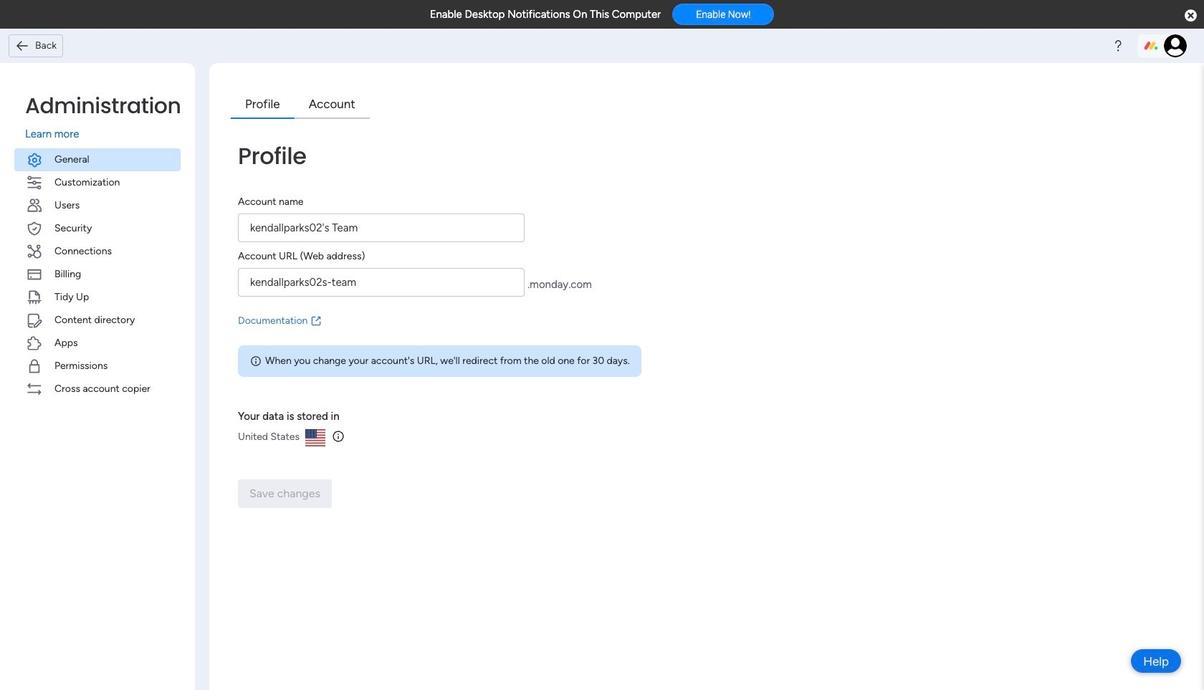 Task type: locate. For each thing, give the bounding box(es) containing it.
None text field
[[238, 268, 525, 297]]

dapulse close image
[[1185, 9, 1198, 23]]

None text field
[[238, 213, 525, 242]]

help image
[[1112, 39, 1126, 53]]

kendall parks image
[[1165, 34, 1188, 57]]

back to workspace image
[[15, 39, 29, 53]]



